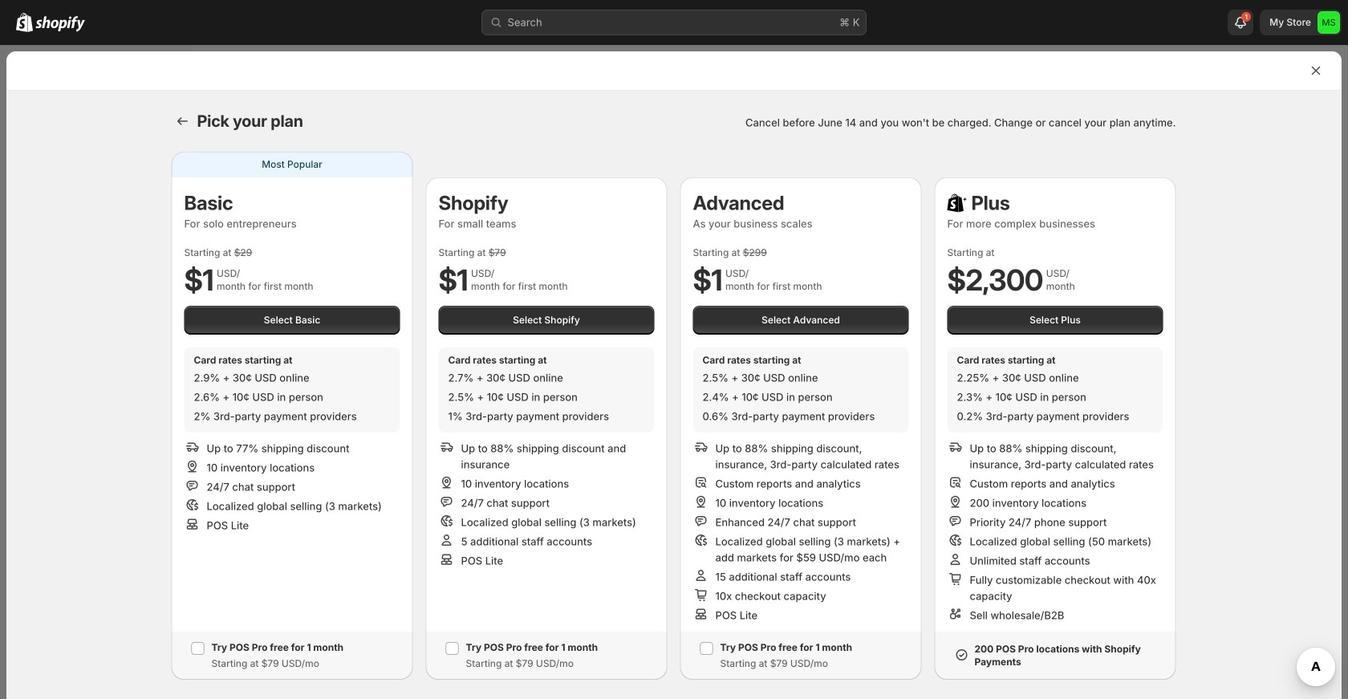 Task type: vqa. For each thing, say whether or not it's contained in the screenshot.
'settings' dialog
yes



Task type: locate. For each thing, give the bounding box(es) containing it.
shopify image
[[16, 13, 33, 32]]

settings dialog
[[6, 51, 1342, 699]]



Task type: describe. For each thing, give the bounding box(es) containing it.
my store image
[[1318, 11, 1341, 34]]

shopify image
[[35, 16, 85, 32]]



